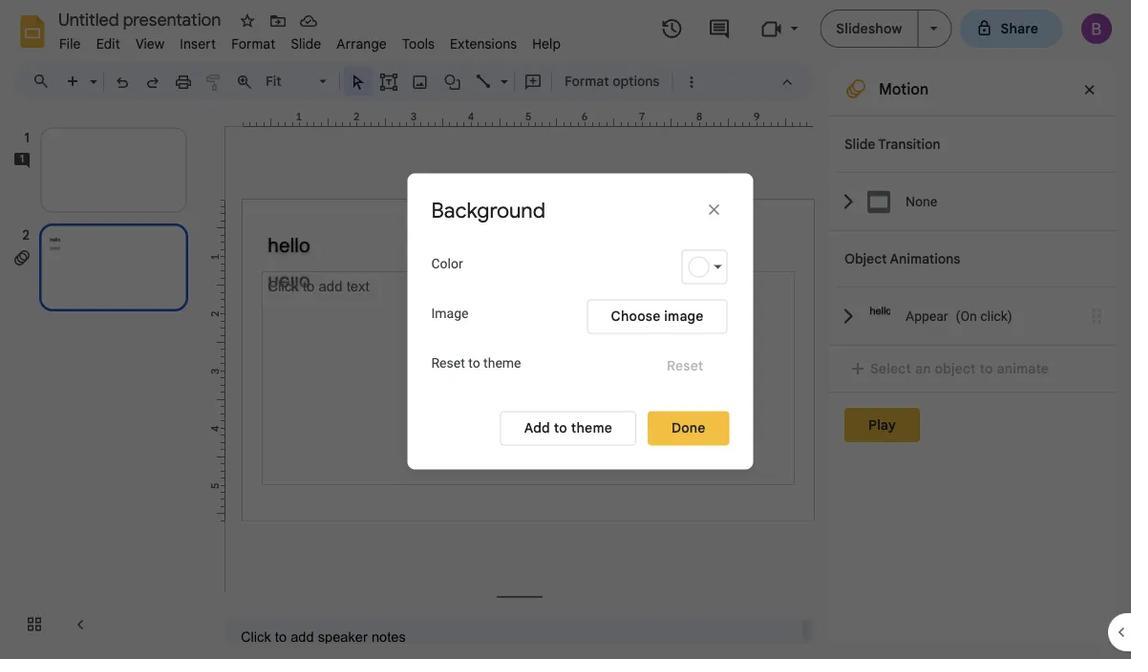 Task type: describe. For each thing, give the bounding box(es) containing it.
background dialog
[[408, 173, 753, 470]]

choose image
[[611, 308, 704, 325]]

navigation inside 'background' application
[[0, 108, 210, 659]]

object
[[845, 250, 887, 267]]

format options button
[[556, 67, 668, 96]]

image
[[431, 306, 469, 322]]

animations
[[890, 250, 961, 267]]

theme for add to theme
[[571, 420, 613, 437]]

select an object to animate button
[[845, 357, 1062, 380]]

add
[[524, 420, 550, 437]]

choose
[[611, 308, 661, 325]]

to for add to theme
[[554, 420, 567, 437]]

to for reset to theme
[[468, 355, 480, 371]]

add to theme
[[524, 420, 613, 437]]

reset button
[[643, 349, 728, 383]]

Star checkbox
[[234, 8, 261, 34]]

done button
[[648, 411, 730, 446]]

slide transition
[[845, 136, 941, 152]]

transition
[[878, 136, 941, 152]]

object
[[935, 360, 976, 377]]

background application
[[0, 0, 1131, 659]]

motion
[[879, 79, 929, 98]]

object animations tab list
[[829, 230, 1116, 345]]

menu bar banner
[[0, 0, 1131, 659]]

background heading
[[431, 197, 623, 224]]

reset to theme
[[431, 355, 521, 371]]

Menus field
[[24, 68, 66, 95]]

done
[[672, 420, 706, 437]]

share. private to only me. image
[[976, 20, 993, 37]]

select
[[870, 360, 912, 377]]



Task type: locate. For each thing, give the bounding box(es) containing it.
reset for reset
[[667, 358, 704, 374]]

play
[[869, 417, 896, 433]]

object animations
[[845, 250, 961, 267]]

1 horizontal spatial to
[[554, 420, 567, 437]]

to down image
[[468, 355, 480, 371]]

menu bar inside menu bar banner
[[52, 25, 569, 56]]

main toolbar
[[56, 67, 707, 96]]

0 vertical spatial theme
[[484, 355, 521, 371]]

navigation
[[0, 108, 210, 659]]

2 horizontal spatial to
[[980, 360, 993, 377]]

Rename text field
[[52, 8, 232, 31]]

reset inside button
[[667, 358, 704, 374]]

1 horizontal spatial theme
[[571, 420, 613, 437]]

to right add
[[554, 420, 567, 437]]

0 horizontal spatial theme
[[484, 355, 521, 371]]

play button
[[845, 408, 920, 442]]

0 horizontal spatial reset
[[431, 355, 465, 371]]

image
[[664, 308, 704, 325]]

slide
[[845, 136, 876, 152]]

add to theme button
[[500, 411, 636, 446]]

background
[[431, 197, 546, 224]]

an
[[915, 360, 931, 377]]

theme for reset to theme
[[484, 355, 521, 371]]

color
[[431, 256, 463, 272]]

1 horizontal spatial reset
[[667, 358, 704, 374]]

select an object to animate
[[870, 360, 1049, 377]]

animate
[[997, 360, 1049, 377]]

to inside motion section
[[980, 360, 993, 377]]

reset for reset to theme
[[431, 355, 465, 371]]

theme inside button
[[571, 420, 613, 437]]

theme
[[484, 355, 521, 371], [571, 420, 613, 437]]

reset
[[431, 355, 465, 371], [667, 358, 704, 374]]

motion section
[[829, 62, 1116, 644]]

format options
[[565, 73, 660, 89]]

to right object
[[980, 360, 993, 377]]

0 horizontal spatial to
[[468, 355, 480, 371]]

menu bar
[[52, 25, 569, 56]]

format
[[565, 73, 609, 89]]

to
[[468, 355, 480, 371], [980, 360, 993, 377], [554, 420, 567, 437]]

choose image button
[[587, 299, 728, 334]]

options
[[613, 73, 660, 89]]

1 vertical spatial theme
[[571, 420, 613, 437]]



Task type: vqa. For each thing, say whether or not it's contained in the screenshot.
"Reset"
yes



